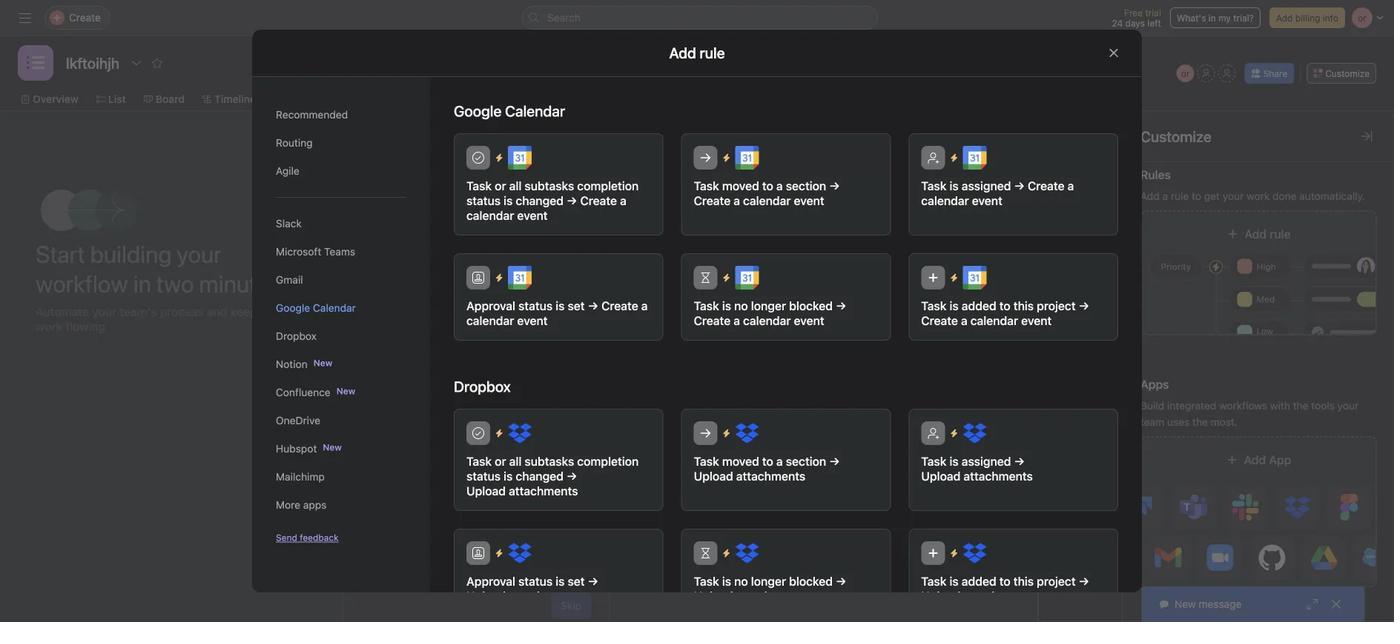 Task type: vqa. For each thing, say whether or not it's contained in the screenshot.
Home
no



Task type: describe. For each thing, give the bounding box(es) containing it.
khvjgfjh button
[[966, 223, 1196, 250]]

other apps
[[441, 506, 494, 518]]

confluence
[[276, 387, 331, 399]]

incomplete for 1
[[688, 261, 735, 271]]

blocked for dropbox
[[789, 575, 833, 589]]

uses inside from other apps choose the apps your team uses to create tasks for this project
[[548, 522, 570, 534]]

project inside from other apps choose the apps your team uses to create tasks for this project
[[523, 538, 557, 550]]

create inside task templates create a template to easily standardize tasks
[[413, 442, 445, 454]]

0 vertical spatial or
[[1181, 68, 1190, 79]]

tasks down 0 incomplete tasks
[[996, 300, 1019, 310]]

create inside task is no longer blocked → create a calendar event
[[694, 314, 731, 328]]

send
[[276, 533, 297, 544]]

access
[[442, 265, 471, 275]]

approval status is set → upload attachments button
[[454, 529, 663, 617]]

2 horizontal spatial the
[[1293, 400, 1309, 412]]

1 vertical spatial rule
[[1270, 227, 1291, 241]]

approval for dropbox
[[466, 575, 515, 589]]

in inside start building your workflow in two minutes automate your team's process and keep work flowing.
[[133, 270, 151, 298]]

building
[[90, 240, 172, 268]]

to inside from other apps choose the apps your team uses to create tasks for this project
[[413, 538, 423, 550]]

tools
[[1311, 400, 1335, 412]]

what's
[[1177, 13, 1206, 23]]

project for task is added to this project → upload attachments
[[1037, 575, 1076, 589]]

new message
[[1175, 599, 1242, 611]]

task is no longer blocked → create a calendar event
[[694, 299, 846, 328]]

standardize
[[413, 458, 469, 470]]

project for task is added to this project → create a calendar event
[[1037, 299, 1076, 313]]

how
[[387, 204, 418, 221]]

anyone with access to this project can add tasks manually
[[388, 265, 568, 288]]

to inside the 'task is added to this project → create a calendar event'
[[999, 299, 1011, 313]]

google calendar image for is
[[735, 266, 759, 290]]

3
[[1065, 181, 1071, 191]]

add for add app
[[1244, 453, 1266, 468]]

1 vertical spatial rules
[[1069, 254, 1092, 264]]

what for untitled section
[[811, 300, 832, 310]]

google calendar image for all
[[508, 146, 532, 170]]

apps
[[1141, 378, 1169, 392]]

0 incomplete tasks
[[984, 261, 1063, 271]]

status inside task or all subtasks completion status is changed → create a calendar event
[[466, 194, 501, 208]]

create inside form submissions create a form that turns submissions into tasks
[[413, 362, 445, 374]]

form submissions create a form that turns submissions into tasks
[[413, 346, 528, 390]]

google calendar
[[454, 102, 565, 120]]

dropbox image for to
[[735, 422, 759, 446]]

new for hubspot
[[323, 443, 342, 453]]

task for task is no longer blocked → create a calendar event
[[694, 299, 719, 313]]

task or all subtasks completion status is changed → create a calendar event
[[466, 179, 639, 223]]

when tasks move to this section, what should happen automatically? for khvjgfjh
[[969, 300, 1165, 323]]

section for khvjgfjh
[[966, 208, 999, 218]]

→ inside task is no longer blocked → upload attachments
[[836, 575, 846, 589]]

high
[[1257, 262, 1276, 272]]

task is added to this project → create a calendar event button
[[909, 254, 1118, 341]]

google calendar image for to
[[735, 146, 759, 170]]

add app
[[1244, 453, 1291, 468]]

section for google calendar
[[786, 179, 826, 193]]

changed for dropbox
[[516, 470, 564, 484]]

1 horizontal spatial rules
[[1141, 168, 1171, 182]]

microsoft teams button
[[276, 238, 406, 266]]

in inside 'button'
[[1209, 13, 1216, 23]]

tasks down the 1 incomplete task
[[694, 300, 717, 310]]

approval status is set → create a calendar event button
[[454, 254, 663, 341]]

calendar event inside approval status is set → create a calendar event
[[466, 314, 548, 328]]

→ inside approval status is set → create a calendar event
[[588, 299, 599, 313]]

notion new
[[276, 358, 332, 371]]

list link
[[96, 91, 126, 108]]

gmail
[[276, 274, 303, 286]]

khvjgfjh
[[966, 230, 1010, 244]]

1
[[682, 261, 686, 271]]

added for dropbox
[[962, 575, 996, 589]]

task or all subtasks completion status is changed → create a calendar event button
[[454, 133, 663, 236]]

recommended button
[[276, 101, 406, 129]]

notion
[[276, 359, 308, 371]]

task is added to this project → upload attachments button
[[909, 529, 1118, 617]]

approval status is set → create a calendar event
[[466, 299, 648, 328]]

what's in my trial?
[[1177, 13, 1254, 23]]

→ inside task is added to this project → upload attachments
[[1079, 575, 1089, 589]]

my
[[1219, 13, 1231, 23]]

approval status is set → upload attachments
[[466, 575, 599, 604]]

start building your workflow in two minutes automate your team's process and keep work flowing.
[[36, 240, 280, 334]]

to inside task moved to a section → upload attachments
[[762, 455, 773, 469]]

1 vertical spatial the
[[1193, 416, 1208, 429]]

longer for google calendar
[[751, 299, 786, 313]]

manually
[[412, 278, 450, 288]]

more apps
[[276, 499, 327, 512]]

google calendar image for added
[[963, 266, 987, 290]]

assigned for dropbox
[[962, 455, 1011, 469]]

more apps button
[[276, 492, 406, 520]]

dashboard link
[[441, 91, 506, 108]]

messages link
[[524, 91, 585, 108]]

added for google calendar
[[962, 299, 996, 313]]

close image
[[1330, 599, 1342, 611]]

is inside the task or all subtasks completion status is changed → upload attachments
[[504, 470, 513, 484]]

is inside approval status is set → upload attachments
[[556, 575, 565, 589]]

status inside the task or all subtasks completion status is changed → upload attachments
[[466, 470, 501, 484]]

dropbox image
[[508, 422, 532, 446]]

untitled section button
[[664, 223, 894, 250]]

customize inside dropdown button
[[1325, 68, 1370, 79]]

1 incomplete task
[[682, 261, 755, 271]]

be
[[485, 204, 502, 221]]

create inside task is assigned → create a calendar event
[[1028, 179, 1065, 193]]

subtasks for google calendar
[[525, 179, 574, 193]]

dropbox image for added
[[963, 542, 987, 566]]

to inside anyone with access to this project can add tasks manually
[[473, 265, 482, 275]]

process
[[160, 305, 204, 319]]

share button
[[1245, 63, 1294, 84]]

add billing info
[[1276, 13, 1339, 23]]

section, for untitled section
[[774, 300, 808, 310]]

upload attachments inside task is added to this project → upload attachments
[[921, 590, 1033, 604]]

overview
[[33, 93, 78, 105]]

google calendar image for assigned
[[963, 146, 987, 170]]

move for untitled section
[[719, 300, 742, 310]]

tasks inside form submissions create a form that turns submissions into tasks
[[496, 378, 521, 390]]

done
[[1273, 190, 1297, 202]]

a inside task or all subtasks completion status is changed → create a calendar event
[[620, 194, 627, 208]]

team's
[[120, 305, 157, 319]]

happen for untitled section
[[667, 313, 699, 323]]

microsoft teams
[[276, 246, 355, 258]]

timeline link
[[202, 91, 256, 108]]

status inside approval status is set → create a calendar event
[[518, 299, 553, 313]]

build
[[1141, 400, 1164, 412]]

automatically? for untitled section
[[701, 313, 763, 323]]

into
[[475, 378, 493, 390]]

team inside from other apps choose the apps your team uses to create tasks for this project
[[521, 522, 545, 534]]

a inside task moved to a section → upload attachments
[[776, 455, 783, 469]]

a inside task is assigned → create a calendar event
[[1068, 179, 1074, 193]]

a inside the 'task is added to this project → create a calendar event'
[[961, 314, 968, 328]]

task is added to this project → upload attachments
[[921, 575, 1089, 604]]

free trial 24 days left
[[1112, 7, 1161, 28]]

3 fields
[[1065, 181, 1096, 191]]

create inside approval status is set → create a calendar event
[[602, 299, 638, 313]]

changed for google calendar
[[516, 194, 564, 208]]

a inside task is no longer blocked → create a calendar event
[[734, 314, 740, 328]]

tasks inside task templates create a template to easily standardize tasks
[[472, 458, 497, 470]]

forms
[[1067, 399, 1094, 409]]

hubspot new
[[276, 443, 342, 455]]

trial?
[[1233, 13, 1254, 23]]

create
[[425, 538, 456, 550]]

start
[[36, 240, 85, 268]]

your right get
[[1223, 190, 1244, 202]]

should for khvjgfjh
[[1137, 300, 1165, 310]]

is inside task or all subtasks completion status is changed → create a calendar event
[[504, 194, 513, 208]]

calendar event inside the 'task is added to this project → create a calendar event'
[[971, 314, 1052, 328]]

→ inside task is assigned → create a calendar event
[[1014, 179, 1025, 193]]

uses inside build integrated workflows with the tools your team uses the most.
[[1167, 416, 1190, 429]]

create inside task or all subtasks completion status is changed → create a calendar event
[[580, 194, 617, 208]]

untitled section
[[664, 230, 751, 244]]

mailchimp button
[[276, 463, 406, 492]]

→ inside approval status is set → upload attachments
[[588, 575, 599, 589]]

no for google calendar
[[734, 299, 748, 313]]

set for google calendar
[[568, 299, 585, 313]]

search button
[[522, 6, 878, 30]]

turns
[[503, 362, 528, 374]]

choose
[[413, 522, 450, 534]]

section for untitled section
[[664, 208, 696, 218]]

work
[[1247, 190, 1270, 202]]

task or all subtasks completion status is changed → upload attachments
[[466, 455, 639, 499]]

submissions
[[413, 378, 472, 390]]

add for add billing info
[[1276, 13, 1293, 23]]

all for google calendar
[[509, 179, 522, 193]]

1 horizontal spatial dropbox
[[454, 378, 511, 396]]

→ inside task moved to a section → create a calendar event
[[829, 179, 840, 193]]

calendar event inside task moved to a section → create a calendar event
[[743, 194, 824, 208]]

→ inside task or all subtasks completion status is changed → create a calendar event
[[567, 194, 577, 208]]

more
[[276, 499, 300, 512]]

is inside task is no longer blocked → upload attachments
[[722, 575, 731, 589]]

mailchimp
[[276, 471, 325, 484]]

board link
[[144, 91, 185, 108]]

task for task or all subtasks completion status is changed → upload attachments
[[466, 455, 492, 469]]

trial
[[1145, 7, 1161, 18]]

task is assigned → upload attachments button
[[909, 409, 1118, 512]]

dropbox image for is
[[508, 542, 532, 566]]

the inside from other apps choose the apps your team uses to create tasks for this project
[[452, 522, 468, 534]]

is inside approval status is set → create a calendar event
[[556, 299, 565, 313]]

timeline
[[214, 93, 256, 105]]

calendar event inside task or all subtasks completion status is changed → create a calendar event
[[466, 209, 548, 223]]

form submissions
[[413, 346, 502, 358]]

blocked for google calendar
[[789, 299, 833, 313]]

is inside task is assigned → create a calendar event
[[950, 179, 959, 193]]

onedrive button
[[276, 407, 406, 435]]

to inside task templates create a template to easily standardize tasks
[[501, 442, 511, 454]]

status inside approval status is set → upload attachments
[[518, 575, 553, 589]]

task templates create a template to easily standardize tasks
[[413, 426, 541, 470]]

add billing info button
[[1270, 7, 1345, 28]]

upload attachments inside approval status is set → upload attachments
[[466, 590, 578, 604]]

completion for dropbox
[[577, 455, 639, 469]]

task moved to a section → create a calendar event
[[694, 179, 840, 208]]

with inside build integrated workflows with the tools your team uses the most.
[[1270, 400, 1290, 412]]

set for dropbox
[[568, 575, 585, 589]]

app
[[1269, 453, 1291, 468]]



Task type: locate. For each thing, give the bounding box(es) containing it.
0 vertical spatial subtasks
[[525, 179, 574, 193]]

blocked inside task is no longer blocked → upload attachments
[[789, 575, 833, 589]]

longer
[[751, 299, 786, 313], [751, 575, 786, 589]]

1 when tasks move to this section, what should happen automatically? from the left
[[667, 300, 863, 323]]

task
[[737, 261, 755, 271]]

customize down info in the top of the page
[[1325, 68, 1370, 79]]

2 what from the left
[[1113, 300, 1134, 310]]

close details image
[[1361, 131, 1373, 142]]

1 horizontal spatial uses
[[1167, 416, 1190, 429]]

task inside task is no longer blocked → create a calendar event
[[694, 299, 719, 313]]

0 vertical spatial changed
[[516, 194, 564, 208]]

section for dropbox
[[786, 455, 826, 469]]

2 no from the top
[[734, 575, 748, 589]]

1 horizontal spatial when
[[969, 300, 994, 310]]

None text field
[[62, 50, 123, 76]]

1 completion from the top
[[577, 179, 639, 193]]

move for khvjgfjh
[[1022, 300, 1045, 310]]

0 vertical spatial the
[[1293, 400, 1309, 412]]

2 when from the left
[[969, 300, 994, 310]]

approval inside approval status is set → create a calendar event
[[466, 299, 515, 313]]

0 horizontal spatial incomplete
[[688, 261, 735, 271]]

0 horizontal spatial section
[[664, 208, 696, 218]]

1 happen from the left
[[667, 313, 699, 323]]

task for task is assigned → upload attachments
[[921, 455, 947, 469]]

automatically? down task
[[701, 313, 763, 323]]

when tasks move to this section, what should happen automatically? down task
[[667, 300, 863, 323]]

create inside task moved to a section → create a calendar event
[[694, 194, 731, 208]]

team
[[1141, 416, 1164, 429], [521, 522, 545, 534]]

calendar event inside task is no longer blocked → create a calendar event
[[743, 314, 824, 328]]

task is assigned → create a calendar event
[[921, 179, 1074, 208]]

status down template
[[466, 470, 501, 484]]

the down other apps
[[452, 522, 468, 534]]

task is assigned → upload attachments
[[921, 455, 1033, 484]]

1 horizontal spatial what
[[1113, 300, 1134, 310]]

with inside anyone with access to this project can add tasks manually
[[422, 265, 439, 275]]

move down 0 incomplete tasks
[[1022, 300, 1045, 310]]

team down the task or all subtasks completion status is changed → upload attachments
[[521, 522, 545, 534]]

0 horizontal spatial in
[[133, 270, 151, 298]]

that
[[481, 362, 500, 374]]

1 horizontal spatial rule
[[1270, 227, 1291, 241]]

1 section from the left
[[664, 208, 696, 218]]

0 vertical spatial uses
[[1167, 416, 1190, 429]]

new up "onedrive" button
[[336, 386, 355, 397]]

all inside the task or all subtasks completion status is changed → upload attachments
[[509, 455, 522, 469]]

1 vertical spatial assigned
[[962, 455, 1011, 469]]

get
[[1204, 190, 1220, 202]]

tasks down the "turns"
[[496, 378, 521, 390]]

dropbox image for assigned
[[963, 422, 987, 446]]

status up skip button
[[518, 575, 553, 589]]

0 horizontal spatial apps
[[303, 499, 327, 512]]

team inside build integrated workflows with the tools your team uses the most.
[[1141, 416, 1164, 429]]

google calendar button
[[276, 294, 406, 323]]

tasks inside 'how will tasks be added to this project?'
[[446, 204, 482, 221]]

1 longer from the top
[[751, 299, 786, 313]]

should for untitled section
[[834, 300, 863, 310]]

when for untitled section
[[667, 300, 691, 310]]

onedrive
[[276, 415, 320, 427]]

left
[[1147, 18, 1161, 28]]

task is no longer blocked → upload attachments
[[694, 575, 846, 604]]

task inside the task or all subtasks completion status is changed → upload attachments
[[466, 455, 492, 469]]

0 vertical spatial customize
[[1325, 68, 1370, 79]]

gmail button
[[276, 266, 406, 294]]

0 horizontal spatial google calendar image
[[508, 266, 532, 290]]

send feedback link
[[276, 532, 339, 545]]

moved inside task moved to a section → create a calendar event
[[722, 179, 759, 193]]

changed
[[516, 194, 564, 208], [516, 470, 564, 484]]

dropbox image
[[735, 422, 759, 446], [963, 422, 987, 446], [508, 542, 532, 566], [735, 542, 759, 566], [963, 542, 987, 566]]

no for dropbox
[[734, 575, 748, 589]]

changed right be
[[516, 194, 564, 208]]

2 google calendar image from the left
[[735, 266, 759, 290]]

0 vertical spatial in
[[1209, 13, 1216, 23]]

0 horizontal spatial automatically?
[[701, 313, 763, 323]]

0 vertical spatial new
[[314, 358, 332, 369]]

microsoft
[[276, 246, 321, 258]]

automatically? down 0 incomplete tasks
[[1004, 313, 1066, 323]]

section inside task moved to a section → upload attachments
[[786, 455, 826, 469]]

1 vertical spatial subtasks
[[525, 455, 574, 469]]

add
[[1276, 13, 1293, 23], [1141, 190, 1160, 202], [1245, 227, 1267, 241], [1244, 453, 1266, 468]]

when for khvjgfjh
[[969, 300, 994, 310]]

0 horizontal spatial when
[[667, 300, 691, 310]]

google calendar image inside task is added to this project → create a calendar event button
[[963, 266, 987, 290]]

2 approval from the top
[[466, 575, 515, 589]]

dropbox image up task is no longer blocked → upload attachments
[[735, 542, 759, 566]]

with right workflows
[[1270, 400, 1290, 412]]

dropbox image for no
[[735, 542, 759, 566]]

upload attachments inside task moved to a section → upload attachments
[[694, 470, 806, 484]]

1 horizontal spatial customize
[[1325, 68, 1370, 79]]

→ inside "task is assigned → upload attachments"
[[1014, 455, 1025, 469]]

apps inside button
[[303, 499, 327, 512]]

google calendar image up task is assigned → create a calendar event
[[963, 146, 987, 170]]

dropbox
[[276, 330, 317, 343], [454, 378, 511, 396]]

google calendar image for status
[[508, 266, 532, 290]]

1 vertical spatial team
[[521, 522, 545, 534]]

create
[[1028, 179, 1065, 193], [580, 194, 617, 208], [694, 194, 731, 208], [602, 299, 638, 313], [694, 314, 731, 328], [921, 314, 958, 328], [413, 362, 445, 374], [413, 442, 445, 454]]

incomplete right 1
[[688, 261, 735, 271]]

approval down the for
[[466, 575, 515, 589]]

upload attachments inside task is no longer blocked → upload attachments
[[694, 590, 806, 604]]

0 vertical spatial apps
[[303, 499, 327, 512]]

1 horizontal spatial move
[[1022, 300, 1045, 310]]

your up the for
[[497, 522, 518, 534]]

is inside task is no longer blocked → create a calendar event
[[722, 299, 731, 313]]

this inside from other apps choose the apps your team uses to create tasks for this project
[[503, 538, 520, 550]]

from other apps choose the apps your team uses to create tasks for this project
[[413, 506, 570, 550]]

task inside task moved to a section → create a calendar event
[[694, 179, 719, 193]]

section up khvjgfjh
[[966, 208, 999, 218]]

when down 1
[[667, 300, 691, 310]]

moved inside task moved to a section → upload attachments
[[722, 455, 759, 469]]

1 horizontal spatial should
[[1137, 300, 1165, 310]]

1 horizontal spatial with
[[1270, 400, 1290, 412]]

skip
[[561, 600, 581, 613]]

dropbox image inside approval status is set → upload attachments button
[[508, 542, 532, 566]]

team down build in the bottom right of the page
[[1141, 416, 1164, 429]]

task for task is added to this project → upload attachments
[[921, 575, 947, 589]]

days
[[1125, 18, 1145, 28]]

task for task moved to a section → create a calendar event
[[694, 179, 719, 193]]

1 horizontal spatial team
[[1141, 416, 1164, 429]]

1 when from the left
[[667, 300, 691, 310]]

most.
[[1211, 416, 1238, 429]]

1 set from the top
[[568, 299, 585, 313]]

longer for dropbox
[[751, 575, 786, 589]]

in up team's on the left of page
[[133, 270, 151, 298]]

2 blocked from the top
[[789, 575, 833, 589]]

calendar event up this project?
[[466, 209, 548, 223]]

subtasks inside the task or all subtasks completion status is changed → upload attachments
[[525, 455, 574, 469]]

add
[[552, 265, 568, 275]]

uses down integrated
[[1167, 416, 1190, 429]]

1 vertical spatial added
[[962, 299, 996, 313]]

task templates
[[413, 426, 487, 438]]

0 vertical spatial set
[[568, 299, 585, 313]]

slack
[[276, 218, 302, 230]]

0 vertical spatial completion
[[577, 179, 639, 193]]

1 google calendar image from the left
[[508, 266, 532, 290]]

1 vertical spatial section
[[711, 230, 751, 244]]

add up high
[[1245, 227, 1267, 241]]

task for task is added to this project → create a calendar event
[[921, 299, 947, 313]]

dashboard
[[453, 93, 506, 105]]

a inside form submissions create a form that turns submissions into tasks
[[448, 362, 453, 374]]

0 vertical spatial section
[[786, 179, 826, 193]]

1 vertical spatial or
[[495, 179, 506, 193]]

0 vertical spatial added
[[506, 204, 548, 221]]

1 approval from the top
[[466, 299, 515, 313]]

0 horizontal spatial customize
[[1141, 128, 1212, 145]]

0 vertical spatial longer
[[751, 299, 786, 313]]

no inside task is no longer blocked → create a calendar event
[[734, 299, 748, 313]]

0 horizontal spatial section,
[[774, 300, 808, 310]]

1 horizontal spatial google calendar image
[[735, 266, 759, 290]]

assigned for google calendar
[[962, 179, 1011, 193]]

1 horizontal spatial automatically?
[[1004, 313, 1066, 323]]

automatically? for khvjgfjh
[[1004, 313, 1066, 323]]

completion inside task or all subtasks completion status is changed → create a calendar event
[[577, 179, 639, 193]]

calendar event
[[743, 194, 824, 208], [921, 194, 1003, 208], [466, 209, 548, 223], [466, 314, 548, 328], [743, 314, 824, 328], [971, 314, 1052, 328]]

2 vertical spatial or
[[495, 455, 506, 469]]

1 vertical spatial in
[[133, 270, 151, 298]]

can
[[534, 265, 549, 275]]

when down 0
[[969, 300, 994, 310]]

project for anyone with access to this project can add tasks manually
[[502, 265, 532, 275]]

calendar
[[313, 302, 356, 314]]

in left my
[[1209, 13, 1216, 23]]

assigned inside task is assigned → create a calendar event
[[962, 179, 1011, 193]]

0 horizontal spatial rule
[[1171, 190, 1189, 202]]

this inside task is added to this project → upload attachments
[[1014, 575, 1034, 589]]

task for task or all subtasks completion status is changed → create a calendar event
[[466, 179, 492, 193]]

→ inside task is no longer blocked → create a calendar event
[[836, 299, 846, 313]]

tasks down template
[[472, 458, 497, 470]]

→ inside the task or all subtasks completion status is changed → upload attachments
[[567, 470, 577, 484]]

0 horizontal spatial rules
[[1069, 254, 1092, 264]]

section, for khvjgfjh
[[1077, 300, 1111, 310]]

0 vertical spatial no
[[734, 299, 748, 313]]

task is no longer blocked → create a calendar event button
[[681, 254, 891, 341]]

1 horizontal spatial apps
[[471, 522, 494, 534]]

customize
[[1325, 68, 1370, 79], [1141, 128, 1212, 145]]

0 vertical spatial moved
[[722, 179, 759, 193]]

all down easily
[[509, 455, 522, 469]]

with up manually
[[422, 265, 439, 275]]

rules down khvjgfjh button
[[1069, 254, 1092, 264]]

section up untitled
[[664, 208, 696, 218]]

changed down easily
[[516, 470, 564, 484]]

1 vertical spatial customize
[[1141, 128, 1212, 145]]

calendar event up the "turns"
[[466, 314, 548, 328]]

add for add a rule to get your work done automatically.
[[1141, 190, 1160, 202]]

status up this project?
[[466, 194, 501, 208]]

longer inside task is no longer blocked → create a calendar event
[[751, 299, 786, 313]]

priority
[[1161, 262, 1191, 272]]

1 horizontal spatial section,
[[1077, 300, 1111, 310]]

0 vertical spatial rule
[[1171, 190, 1189, 202]]

2 when tasks move to this section, what should happen automatically? from the left
[[969, 300, 1165, 323]]

0
[[984, 261, 990, 271]]

2 section from the left
[[966, 208, 999, 218]]

google calendar image inside task moved to a section → create a calendar event button
[[735, 146, 759, 170]]

tasks inside anyone with access to this project can add tasks manually
[[388, 278, 410, 288]]

dropbox image right the for
[[508, 542, 532, 566]]

dropbox down that
[[454, 378, 511, 396]]

all inside task or all subtasks completion status is changed → create a calendar event
[[509, 179, 522, 193]]

1 horizontal spatial the
[[1193, 416, 1208, 429]]

when tasks move to this section, what should happen automatically? down 0 incomplete tasks
[[969, 300, 1165, 323]]

0 vertical spatial team
[[1141, 416, 1164, 429]]

task for task moved to a section → upload attachments
[[694, 455, 719, 469]]

add left app
[[1244, 453, 1266, 468]]

how will tasks be added to this project?
[[387, 204, 565, 242]]

billing
[[1295, 13, 1320, 23]]

send feedback
[[276, 533, 339, 544]]

google calendar image down khvjgfjh
[[963, 266, 987, 290]]

rules right fields
[[1141, 168, 1171, 182]]

what's in my trial? button
[[1170, 7, 1261, 28]]

2 longer from the top
[[751, 575, 786, 589]]

rule up high
[[1270, 227, 1291, 241]]

happen
[[667, 313, 699, 323], [969, 313, 1001, 323]]

2 all from the top
[[509, 455, 522, 469]]

upload attachments inside the task or all subtasks completion status is changed → upload attachments
[[466, 485, 578, 499]]

routing button
[[276, 129, 406, 157]]

section, down untitled section button
[[774, 300, 808, 310]]

google calendar image up task moved to a section → create a calendar event
[[735, 146, 759, 170]]

dropbox image inside task is added to this project → upload attachments button
[[963, 542, 987, 566]]

1 changed from the top
[[516, 194, 564, 208]]

assigned inside "task is assigned → upload attachments"
[[962, 455, 1011, 469]]

set inside approval status is set → upload attachments
[[568, 575, 585, 589]]

task is assigned → create a calendar event button
[[909, 133, 1118, 236]]

1 vertical spatial changed
[[516, 470, 564, 484]]

project inside task is added to this project → upload attachments
[[1037, 575, 1076, 589]]

2 automatically? from the left
[[1004, 313, 1066, 323]]

the down integrated
[[1193, 416, 1208, 429]]

is inside the 'task is added to this project → create a calendar event'
[[950, 299, 959, 313]]

0 vertical spatial all
[[509, 179, 522, 193]]

1 vertical spatial set
[[568, 575, 585, 589]]

uses down the task or all subtasks completion status is changed → upload attachments
[[548, 522, 570, 534]]

share
[[1263, 68, 1288, 79]]

form
[[456, 362, 478, 374]]

google calendar image left "can"
[[508, 266, 532, 290]]

or inside task or all subtasks completion status is changed → create a calendar event
[[495, 179, 506, 193]]

when
[[667, 300, 691, 310], [969, 300, 994, 310]]

your left team's on the left of page
[[92, 305, 117, 319]]

agile button
[[276, 157, 406, 185]]

calendar event up untitled section button
[[743, 194, 824, 208]]

your right tools
[[1338, 400, 1359, 412]]

calendar event inside task is assigned → create a calendar event
[[921, 194, 1003, 208]]

agile
[[276, 165, 299, 177]]

tasks down anyone
[[388, 278, 410, 288]]

fields
[[1073, 181, 1096, 191]]

your inside build integrated workflows with the tools your team uses the most.
[[1338, 400, 1359, 412]]

is inside task is added to this project → upload attachments
[[950, 575, 959, 589]]

all for dropbox
[[509, 455, 522, 469]]

0 vertical spatial dropbox
[[276, 330, 317, 343]]

add left get
[[1141, 190, 1160, 202]]

workflow
[[36, 270, 128, 298]]

1 vertical spatial moved
[[722, 455, 759, 469]]

0 horizontal spatial should
[[834, 300, 863, 310]]

google calendar image up task is no longer blocked → create a calendar event
[[735, 266, 759, 290]]

moved for google calendar
[[722, 179, 759, 193]]

calendar event down 0 incomplete tasks
[[971, 314, 1052, 328]]

or up be
[[495, 179, 506, 193]]

0 horizontal spatial team
[[521, 522, 545, 534]]

will
[[421, 204, 443, 221]]

easily
[[513, 442, 541, 454]]

1 blocked from the top
[[789, 299, 833, 313]]

in
[[1209, 13, 1216, 23], [133, 270, 151, 298]]

1 horizontal spatial section
[[966, 208, 999, 218]]

search
[[547, 11, 581, 24]]

2 set from the top
[[568, 575, 585, 589]]

for
[[487, 538, 500, 550]]

1 vertical spatial all
[[509, 455, 522, 469]]

task inside task moved to a section → upload attachments
[[694, 455, 719, 469]]

1 automatically? from the left
[[701, 313, 763, 323]]

skip button
[[551, 593, 591, 620]]

or for dropbox
[[495, 455, 506, 469]]

new for confluence
[[336, 386, 355, 397]]

1 vertical spatial no
[[734, 575, 748, 589]]

task inside task is no longer blocked → upload attachments
[[694, 575, 719, 589]]

your
[[1223, 190, 1244, 202], [177, 240, 221, 268], [92, 305, 117, 319], [1338, 400, 1359, 412], [497, 522, 518, 534]]

list image
[[27, 54, 44, 72]]

0 horizontal spatial when tasks move to this section, what should happen automatically?
[[667, 300, 863, 323]]

expand new message image
[[1307, 599, 1319, 611]]

1 should from the left
[[834, 300, 863, 310]]

section, down khvjgfjh button
[[1077, 300, 1111, 310]]

or inside the task or all subtasks completion status is changed → upload attachments
[[495, 455, 506, 469]]

incomplete right 0
[[992, 261, 1039, 271]]

set
[[568, 299, 585, 313], [568, 575, 585, 589]]

approval down anyone with access to this project can add tasks manually
[[466, 299, 515, 313]]

subtasks
[[525, 179, 574, 193], [525, 455, 574, 469]]

0 horizontal spatial move
[[719, 300, 742, 310]]

task moved to a section → upload attachments
[[694, 455, 840, 484]]

1 horizontal spatial when tasks move to this section, what should happen automatically?
[[969, 300, 1165, 323]]

task
[[466, 179, 492, 193], [694, 179, 719, 193], [921, 179, 947, 193], [694, 299, 719, 313], [921, 299, 947, 313], [466, 455, 492, 469], [694, 455, 719, 469], [921, 455, 947, 469], [694, 575, 719, 589], [921, 575, 947, 589]]

to inside task moved to a section → create a calendar event
[[762, 179, 773, 193]]

2 moved from the top
[[722, 455, 759, 469]]

calendar event down task
[[743, 314, 824, 328]]

1 vertical spatial blocked
[[789, 575, 833, 589]]

→
[[829, 179, 840, 193], [1014, 179, 1025, 193], [567, 194, 577, 208], [588, 299, 599, 313], [836, 299, 846, 313], [1079, 299, 1089, 313], [829, 455, 840, 469], [1014, 455, 1025, 469], [567, 470, 577, 484], [588, 575, 599, 589], [836, 575, 846, 589], [1079, 575, 1089, 589]]

approval for google calendar
[[466, 299, 515, 313]]

or down template
[[495, 455, 506, 469]]

task for task is no longer blocked → upload attachments
[[694, 575, 719, 589]]

2 move from the left
[[1022, 300, 1045, 310]]

dropbox inside dropbox button
[[276, 330, 317, 343]]

1 horizontal spatial incomplete
[[992, 261, 1039, 271]]

overview link
[[21, 91, 78, 108]]

teams
[[324, 246, 355, 258]]

uses
[[1167, 416, 1190, 429], [548, 522, 570, 534]]

1 assigned from the top
[[962, 179, 1011, 193]]

apps inside from other apps choose the apps your team uses to create tasks for this project
[[471, 522, 494, 534]]

when tasks move to this section, what should happen automatically? for untitled section
[[667, 300, 863, 323]]

0 horizontal spatial with
[[422, 265, 439, 275]]

→ inside the 'task is added to this project → create a calendar event'
[[1079, 299, 1089, 313]]

this inside the 'task is added to this project → create a calendar event'
[[1014, 299, 1034, 313]]

0 vertical spatial blocked
[[789, 299, 833, 313]]

google calendar image
[[508, 266, 532, 290], [735, 266, 759, 290]]

dropbox image up task moved to a section → upload attachments
[[735, 422, 759, 446]]

0 horizontal spatial the
[[452, 522, 468, 534]]

close this dialog image
[[1108, 47, 1120, 59]]

new inside hubspot new
[[323, 443, 342, 453]]

1 vertical spatial approval
[[466, 575, 515, 589]]

completion for google calendar
[[577, 179, 639, 193]]

2 changed from the top
[[516, 470, 564, 484]]

1 moved from the top
[[722, 179, 759, 193]]

2 incomplete from the left
[[992, 261, 1039, 271]]

1 vertical spatial dropbox
[[454, 378, 511, 396]]

with
[[422, 265, 439, 275], [1270, 400, 1290, 412]]

a inside approval status is set → create a calendar event
[[641, 299, 648, 313]]

happen down 0
[[969, 313, 1001, 323]]

1 horizontal spatial happen
[[969, 313, 1001, 323]]

1 vertical spatial with
[[1270, 400, 1290, 412]]

to inside task is added to this project → upload attachments
[[999, 575, 1011, 589]]

dropbox button
[[276, 323, 406, 351]]

task is added to this project → create a calendar event
[[921, 299, 1089, 328]]

the left tools
[[1293, 400, 1309, 412]]

0 vertical spatial assigned
[[962, 179, 1011, 193]]

or down what's
[[1181, 68, 1190, 79]]

this inside anyone with access to this project can add tasks manually
[[484, 265, 500, 275]]

add for add rule
[[1245, 227, 1267, 241]]

google calendar image
[[508, 146, 532, 170], [735, 146, 759, 170], [963, 146, 987, 170], [963, 266, 987, 290]]

integrated
[[1167, 400, 1216, 412]]

2 vertical spatial the
[[452, 522, 468, 534]]

1 vertical spatial uses
[[548, 522, 570, 534]]

set inside approval status is set → create a calendar event
[[568, 299, 585, 313]]

status
[[466, 194, 501, 208], [518, 299, 553, 313], [466, 470, 501, 484], [518, 575, 553, 589]]

1 vertical spatial new
[[336, 386, 355, 397]]

your up two minutes
[[177, 240, 221, 268]]

0 vertical spatial with
[[422, 265, 439, 275]]

new for notion
[[314, 358, 332, 369]]

task inside "task is assigned → upload attachments"
[[921, 455, 947, 469]]

google calendar image inside task is no longer blocked → create a calendar event button
[[735, 266, 759, 290]]

dropbox image up "task is assigned → upload attachments"
[[963, 422, 987, 446]]

1 subtasks from the top
[[525, 179, 574, 193]]

apps right more
[[303, 499, 327, 512]]

add to starred image
[[151, 57, 163, 69]]

or for google calendar
[[495, 179, 506, 193]]

section inside task moved to a section → create a calendar event
[[786, 179, 826, 193]]

0 horizontal spatial dropbox
[[276, 330, 317, 343]]

1 horizontal spatial in
[[1209, 13, 1216, 23]]

status down "can"
[[518, 299, 553, 313]]

task inside task is added to this project → upload attachments
[[921, 575, 947, 589]]

google calendar image down google calendar
[[508, 146, 532, 170]]

→ inside task moved to a section → upload attachments
[[829, 455, 840, 469]]

1 move from the left
[[719, 300, 742, 310]]

search list box
[[522, 6, 878, 30]]

tasks inside from other apps choose the apps your team uses to create tasks for this project
[[459, 538, 484, 550]]

task for task is assigned → create a calendar event
[[921, 179, 947, 193]]

a inside task templates create a template to easily standardize tasks
[[448, 442, 453, 454]]

2 subtasks from the top
[[525, 455, 574, 469]]

project inside anyone with access to this project can add tasks manually
[[502, 265, 532, 275]]

tasks up this project?
[[446, 204, 482, 221]]

calendar event up khvjgfjh
[[921, 194, 1003, 208]]

2 section, from the left
[[1077, 300, 1111, 310]]

0 horizontal spatial uses
[[548, 522, 570, 534]]

create inside the 'task is added to this project → create a calendar event'
[[921, 314, 958, 328]]

2 vertical spatial added
[[962, 575, 996, 589]]

1 incomplete from the left
[[688, 261, 735, 271]]

rule left get
[[1171, 190, 1189, 202]]

1 section, from the left
[[774, 300, 808, 310]]

0 horizontal spatial happen
[[667, 313, 699, 323]]

2 vertical spatial new
[[323, 443, 342, 453]]

happen down 1
[[667, 313, 699, 323]]

1 no from the top
[[734, 299, 748, 313]]

is inside "task is assigned → upload attachments"
[[950, 455, 959, 469]]

1 what from the left
[[811, 300, 832, 310]]

section
[[786, 179, 826, 193], [711, 230, 751, 244], [786, 455, 826, 469]]

should
[[834, 300, 863, 310], [1137, 300, 1165, 310]]

0 horizontal spatial what
[[811, 300, 832, 310]]

added inside the 'task is added to this project → create a calendar event'
[[962, 299, 996, 313]]

what for khvjgfjh
[[1113, 300, 1134, 310]]

2 vertical spatial section
[[786, 455, 826, 469]]

completion inside the task or all subtasks completion status is changed → upload attachments
[[577, 455, 639, 469]]

workflows
[[1219, 400, 1267, 412]]

section
[[664, 208, 696, 218], [966, 208, 999, 218]]

move down the 1 incomplete task
[[719, 300, 742, 310]]

all up 'how will tasks be added to this project?'
[[509, 179, 522, 193]]

2 happen from the left
[[969, 313, 1001, 323]]

tasks down khvjgfjh button
[[1041, 261, 1063, 271]]

two minutes
[[156, 270, 280, 298]]

add left billing
[[1276, 13, 1293, 23]]

from
[[413, 506, 438, 518]]

add app button
[[1140, 437, 1377, 588]]

customize down or button
[[1141, 128, 1212, 145]]

0 vertical spatial rules
[[1141, 168, 1171, 182]]

moved for dropbox
[[722, 455, 759, 469]]

tasks left the for
[[459, 538, 484, 550]]

dropbox image inside "task moved to a section → upload attachments" button
[[735, 422, 759, 446]]

google calendar image inside task or all subtasks completion status is changed → create a calendar event button
[[508, 146, 532, 170]]

1 vertical spatial apps
[[471, 522, 494, 534]]

changed inside the task or all subtasks completion status is changed → upload attachments
[[516, 470, 564, 484]]

dropbox image up task is added to this project → upload attachments
[[963, 542, 987, 566]]

to inside 'how will tasks be added to this project?'
[[551, 204, 565, 221]]

0 vertical spatial approval
[[466, 299, 515, 313]]

2 completion from the top
[[577, 455, 639, 469]]

2 assigned from the top
[[962, 455, 1011, 469]]

apps up the for
[[471, 522, 494, 534]]

subtasks for dropbox
[[525, 455, 574, 469]]

2 should from the left
[[1137, 300, 1165, 310]]

new down "onedrive" button
[[323, 443, 342, 453]]

no
[[734, 299, 748, 313], [734, 575, 748, 589]]

google
[[276, 302, 310, 314]]

med
[[1257, 294, 1275, 305]]

added inside task is added to this project → upload attachments
[[962, 575, 996, 589]]

new up confluence new
[[314, 358, 332, 369]]

happen for khvjgfjh
[[969, 313, 1001, 323]]

1 vertical spatial longer
[[751, 575, 786, 589]]

or
[[1181, 68, 1190, 79], [495, 179, 506, 193], [495, 455, 506, 469]]

added inside 'how will tasks be added to this project?'
[[506, 204, 548, 221]]

incomplete for 0
[[992, 261, 1039, 271]]

add inside 'button'
[[1276, 13, 1293, 23]]

dropbox down google
[[276, 330, 317, 343]]

1 all from the top
[[509, 179, 522, 193]]

rule
[[1171, 190, 1189, 202], [1270, 227, 1291, 241]]

1 vertical spatial completion
[[577, 455, 639, 469]]

your inside from other apps choose the apps your team uses to create tasks for this project
[[497, 522, 518, 534]]



